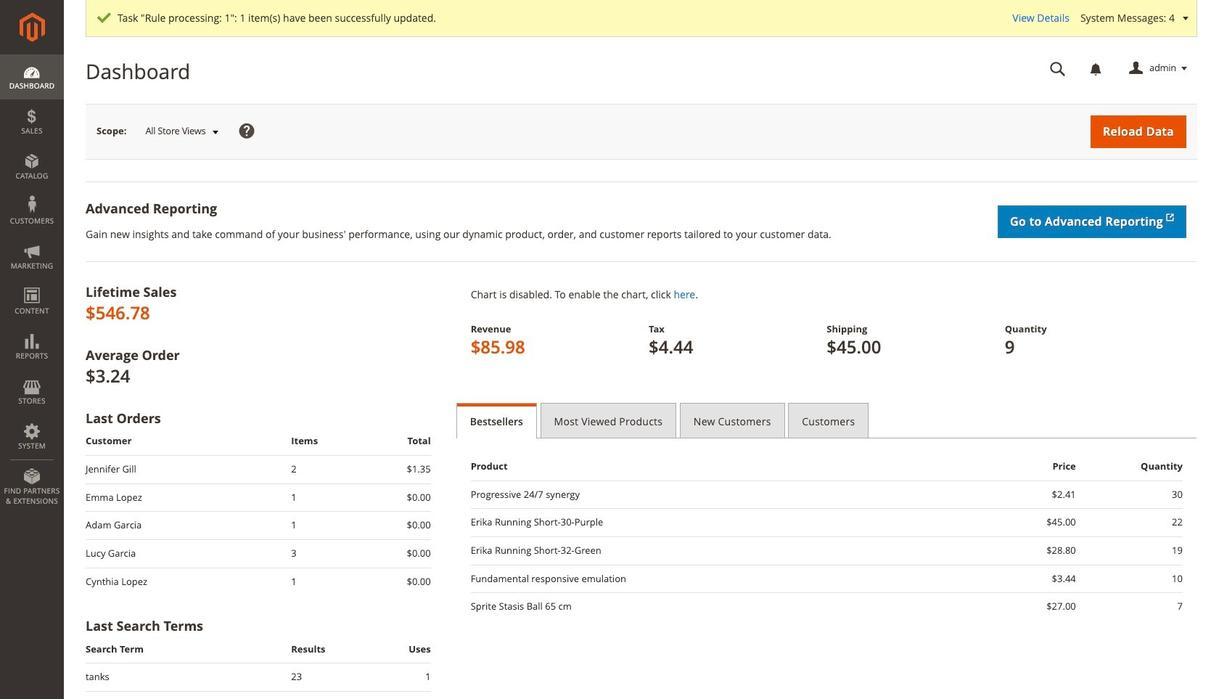 Task type: vqa. For each thing, say whether or not it's contained in the screenshot.
To text box
no



Task type: locate. For each thing, give the bounding box(es) containing it.
None text field
[[1040, 56, 1077, 81]]

menu bar
[[0, 54, 64, 513]]

tab list
[[456, 403, 1198, 438]]



Task type: describe. For each thing, give the bounding box(es) containing it.
magento admin panel image
[[19, 12, 45, 42]]



